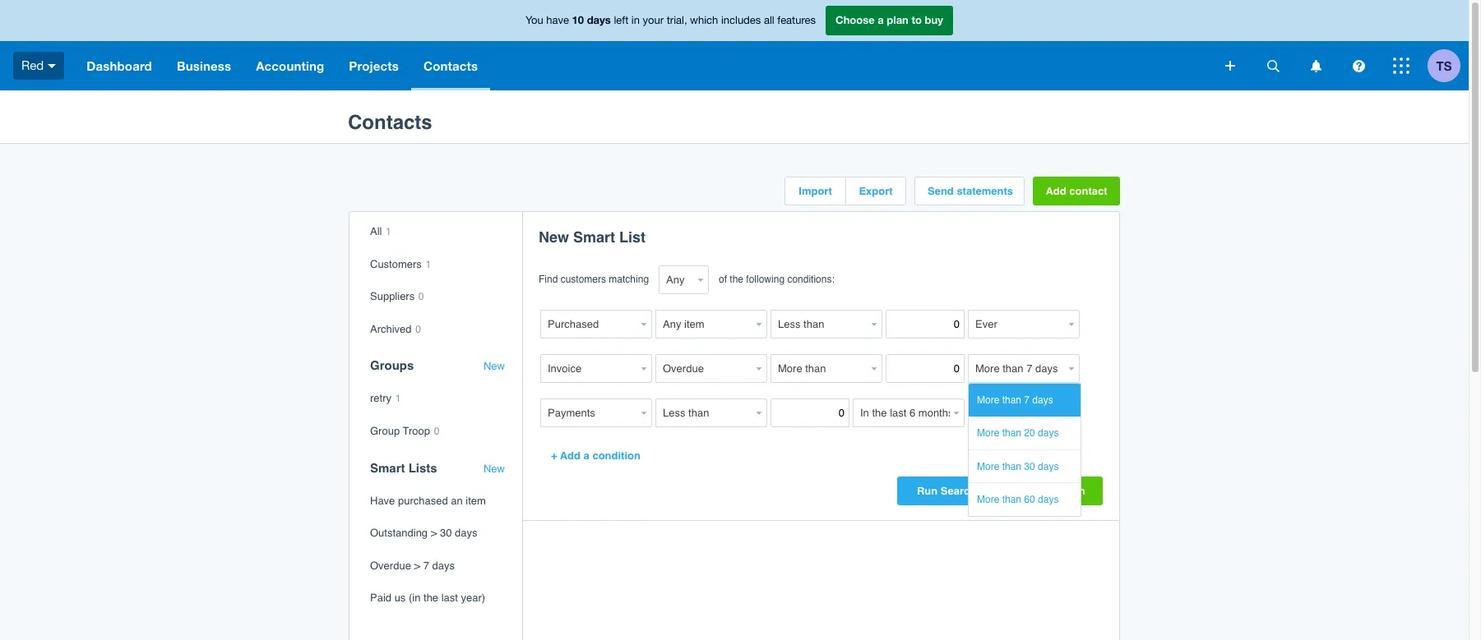 Task type: describe. For each thing, give the bounding box(es) containing it.
an
[[451, 495, 463, 507]]

add contact button
[[1033, 177, 1120, 206]]

of the following conditions:
[[719, 274, 835, 285]]

all 1
[[370, 225, 391, 238]]

you have 10 days left in your trial, which includes all features
[[526, 13, 816, 27]]

20
[[1024, 428, 1035, 440]]

0 vertical spatial the
[[730, 274, 744, 285]]

have purchased an item
[[370, 495, 486, 507]]

customers 1
[[370, 258, 431, 270]]

new for groups
[[484, 361, 505, 373]]

outstanding
[[370, 527, 428, 540]]

dashboard
[[87, 58, 152, 73]]

buy
[[925, 13, 944, 27]]

suppliers 0
[[370, 291, 424, 303]]

run
[[917, 485, 938, 498]]

all
[[764, 14, 775, 27]]

than for 7
[[1003, 395, 1022, 406]]

lists
[[409, 461, 437, 475]]

0 vertical spatial new
[[539, 229, 569, 246]]

than for 30
[[1003, 461, 1022, 473]]

have
[[546, 14, 569, 27]]

more than 7 days
[[977, 395, 1054, 406]]

1 vertical spatial contacts
[[348, 111, 432, 134]]

0 for suppliers
[[419, 291, 424, 303]]

+ add a condition
[[551, 450, 641, 462]]

import button
[[786, 178, 846, 205]]

more for more than 20 days
[[977, 428, 1000, 440]]

ts
[[1437, 58, 1452, 73]]

+ add a condition button
[[539, 442, 653, 471]]

left
[[614, 14, 629, 27]]

contacts button
[[411, 41, 490, 90]]

days for more than 30 days
[[1038, 461, 1059, 473]]

archived
[[370, 323, 412, 335]]

add inside button
[[560, 450, 581, 462]]

trial,
[[667, 14, 687, 27]]

in
[[632, 14, 640, 27]]

search for run search
[[941, 485, 977, 498]]

year)
[[461, 593, 486, 605]]

> for outstanding
[[431, 527, 437, 540]]

send statements
[[928, 185, 1014, 197]]

10
[[572, 13, 584, 27]]

find customers matching
[[539, 274, 649, 285]]

groups
[[370, 359, 414, 373]]

days for more than 7 days
[[1033, 395, 1054, 406]]

paid
[[370, 593, 392, 605]]

more for more than 7 days
[[977, 395, 1000, 406]]

a inside button
[[584, 450, 590, 462]]

overdue > 7 days
[[370, 560, 455, 572]]

condition
[[593, 450, 641, 462]]

1 inside all 1
[[386, 226, 391, 238]]

Outstanding text field
[[656, 355, 753, 383]]

save search button
[[1004, 477, 1103, 506]]

purchased
[[398, 495, 448, 507]]

30 for lists
[[440, 527, 452, 540]]

new link for smart lists
[[484, 463, 505, 476]]

banner containing ts
[[0, 0, 1469, 90]]

paid us (in the last year)
[[370, 593, 486, 605]]

customers
[[370, 258, 422, 270]]

red button
[[0, 41, 74, 90]]

add contact
[[1046, 185, 1108, 197]]

choose a plan to buy
[[836, 13, 944, 27]]

which
[[690, 14, 718, 27]]

0 inside group troop 0
[[434, 426, 440, 438]]

projects
[[349, 58, 399, 73]]

following
[[746, 274, 785, 285]]

save
[[1022, 485, 1047, 498]]

statements
[[957, 185, 1014, 197]]

find
[[539, 274, 558, 285]]

save search
[[1022, 485, 1086, 498]]

svg image
[[1353, 60, 1365, 72]]

plan
[[887, 13, 909, 27]]

run search
[[917, 485, 977, 498]]

new smart list
[[539, 229, 646, 246]]

conditions:
[[788, 274, 835, 285]]

all
[[370, 225, 382, 238]]

send
[[928, 185, 954, 197]]

you
[[526, 14, 544, 27]]

0 for archived
[[416, 324, 421, 335]]

retry
[[370, 393, 392, 405]]

+
[[551, 450, 557, 462]]

accounting
[[256, 58, 324, 73]]

All text field
[[659, 266, 694, 295]]

choose
[[836, 13, 875, 27]]



Task type: locate. For each thing, give the bounding box(es) containing it.
add inside button
[[1046, 185, 1067, 197]]

2 new link from the top
[[484, 463, 505, 476]]

days for outstanding > 30 days
[[455, 527, 477, 540]]

2 vertical spatial 1
[[395, 394, 401, 405]]

new for smart lists
[[484, 463, 505, 475]]

1 vertical spatial 1
[[426, 259, 431, 270]]

1 vertical spatial 0
[[416, 324, 421, 335]]

2 horizontal spatial 1
[[426, 259, 431, 270]]

days for more than 20 days
[[1038, 428, 1059, 440]]

of
[[719, 274, 727, 285]]

4 than from the top
[[1003, 495, 1022, 506]]

more than 20 days
[[977, 428, 1059, 440]]

to
[[912, 13, 922, 27]]

dashboard link
[[74, 41, 164, 90]]

0 horizontal spatial the
[[424, 593, 439, 605]]

30 up save
[[1024, 461, 1035, 473]]

1 right retry
[[395, 394, 401, 405]]

3 more from the top
[[977, 461, 1000, 473]]

1 vertical spatial 30
[[440, 527, 452, 540]]

archived 0
[[370, 323, 421, 335]]

0 vertical spatial add
[[1046, 185, 1067, 197]]

1 vertical spatial new
[[484, 361, 505, 373]]

30
[[1024, 461, 1035, 473], [440, 527, 452, 540]]

business button
[[164, 41, 244, 90]]

2 vertical spatial 0
[[434, 426, 440, 438]]

red
[[21, 58, 44, 72]]

0 horizontal spatial 1
[[386, 226, 391, 238]]

than up more than 20 days
[[1003, 395, 1022, 406]]

2 search from the left
[[1050, 485, 1086, 498]]

> right the overdue
[[414, 560, 420, 572]]

0 right archived
[[416, 324, 421, 335]]

0 vertical spatial >
[[431, 527, 437, 540]]

the right (in
[[424, 593, 439, 605]]

customers
[[561, 274, 606, 285]]

1 right all on the top left of page
[[386, 226, 391, 238]]

more up more than 20 days
[[977, 395, 1000, 406]]

ts button
[[1428, 41, 1469, 90]]

1 horizontal spatial 30
[[1024, 461, 1035, 473]]

more than 60 days
[[977, 495, 1059, 506]]

import
[[799, 185, 832, 197]]

1 right customers
[[426, 259, 431, 270]]

more left 20
[[977, 428, 1000, 440]]

days up last
[[432, 560, 455, 572]]

than
[[1003, 395, 1022, 406], [1003, 428, 1022, 440], [1003, 461, 1022, 473], [1003, 495, 1022, 506]]

new link for groups
[[484, 361, 505, 373]]

(in
[[409, 593, 421, 605]]

0 horizontal spatial search
[[941, 485, 977, 498]]

0 vertical spatial 30
[[1024, 461, 1035, 473]]

1 horizontal spatial search
[[1050, 485, 1086, 498]]

0 horizontal spatial smart
[[370, 461, 405, 475]]

0 right troop
[[434, 426, 440, 438]]

7 for >
[[423, 560, 429, 572]]

your
[[643, 14, 664, 27]]

0 horizontal spatial a
[[584, 450, 590, 462]]

accounting button
[[244, 41, 337, 90]]

the right of at the left of the page
[[730, 274, 744, 285]]

more for more than 30 days
[[977, 461, 1000, 473]]

us
[[395, 593, 406, 605]]

days up save search
[[1038, 461, 1059, 473]]

None text field
[[771, 310, 868, 339], [968, 310, 1065, 339], [540, 399, 638, 428], [656, 399, 753, 428], [771, 399, 850, 428], [771, 310, 868, 339], [968, 310, 1065, 339], [540, 399, 638, 428], [656, 399, 753, 428], [771, 399, 850, 428]]

1 more from the top
[[977, 395, 1000, 406]]

None text field
[[540, 310, 638, 339], [656, 310, 753, 339], [886, 310, 965, 339], [540, 355, 638, 383], [771, 355, 868, 383], [886, 355, 965, 383], [968, 355, 1065, 383], [853, 399, 950, 428], [540, 310, 638, 339], [656, 310, 753, 339], [886, 310, 965, 339], [540, 355, 638, 383], [771, 355, 868, 383], [886, 355, 965, 383], [968, 355, 1065, 383], [853, 399, 950, 428]]

list
[[619, 229, 646, 246]]

2 more from the top
[[977, 428, 1000, 440]]

>
[[431, 527, 437, 540], [414, 560, 420, 572]]

than for 60
[[1003, 495, 1022, 506]]

1 horizontal spatial add
[[1046, 185, 1067, 197]]

more for more than 60 days
[[977, 495, 1000, 506]]

1 vertical spatial new link
[[484, 463, 505, 476]]

more down more than 20 days
[[977, 461, 1000, 473]]

0 vertical spatial new link
[[484, 361, 505, 373]]

> down the have purchased an item
[[431, 527, 437, 540]]

0 horizontal spatial 30
[[440, 527, 452, 540]]

1 horizontal spatial 1
[[395, 394, 401, 405]]

smart left list
[[573, 229, 615, 246]]

have
[[370, 495, 395, 507]]

1 inside retry 1
[[395, 394, 401, 405]]

1 vertical spatial 7
[[423, 560, 429, 572]]

0 vertical spatial 7
[[1024, 395, 1030, 406]]

1 for all
[[426, 259, 431, 270]]

0 vertical spatial contacts
[[424, 58, 478, 73]]

1 vertical spatial a
[[584, 450, 590, 462]]

contact
[[1070, 185, 1108, 197]]

days
[[587, 13, 611, 27], [1033, 395, 1054, 406], [1038, 428, 1059, 440], [1038, 461, 1059, 473], [1038, 495, 1059, 506], [455, 527, 477, 540], [432, 560, 455, 572]]

search right save
[[1050, 485, 1086, 498]]

days for more than 60 days
[[1038, 495, 1059, 506]]

troop
[[403, 425, 430, 438]]

export
[[859, 185, 893, 197]]

search
[[941, 485, 977, 498], [1050, 485, 1086, 498]]

add right +
[[560, 450, 581, 462]]

last
[[442, 593, 458, 605]]

search for save search
[[1050, 485, 1086, 498]]

suppliers
[[370, 291, 415, 303]]

1 vertical spatial smart
[[370, 461, 405, 475]]

banner
[[0, 0, 1469, 90]]

0 inside suppliers 0
[[419, 291, 424, 303]]

1 horizontal spatial 7
[[1024, 395, 1030, 406]]

features
[[778, 14, 816, 27]]

outstanding > 30 days
[[370, 527, 477, 540]]

days right the '60'
[[1038, 495, 1059, 506]]

includes
[[721, 14, 761, 27]]

1
[[386, 226, 391, 238], [426, 259, 431, 270], [395, 394, 401, 405]]

than up more than 60 days
[[1003, 461, 1022, 473]]

0 inside "archived 0"
[[416, 324, 421, 335]]

4 more from the top
[[977, 495, 1000, 506]]

2 vertical spatial new
[[484, 463, 505, 475]]

a left the condition
[[584, 450, 590, 462]]

projects button
[[337, 41, 411, 90]]

1 vertical spatial add
[[560, 450, 581, 462]]

0 vertical spatial a
[[878, 13, 884, 27]]

1 search from the left
[[941, 485, 977, 498]]

send statements button
[[916, 178, 1024, 205]]

0 horizontal spatial 7
[[423, 560, 429, 572]]

smart
[[573, 229, 615, 246], [370, 461, 405, 475]]

svg image inside red popup button
[[48, 64, 56, 68]]

more than 30 days
[[977, 461, 1059, 473]]

export button
[[846, 178, 906, 205]]

add left contact
[[1046, 185, 1067, 197]]

contacts down projects
[[348, 111, 432, 134]]

7 for than
[[1024, 395, 1030, 406]]

1 than from the top
[[1003, 395, 1022, 406]]

days for you have 10 days left in your trial, which includes all features
[[587, 13, 611, 27]]

business
[[177, 58, 231, 73]]

group troop 0
[[370, 425, 440, 438]]

1 vertical spatial the
[[424, 593, 439, 605]]

1 new link from the top
[[484, 361, 505, 373]]

0 vertical spatial smart
[[573, 229, 615, 246]]

30 down the an
[[440, 527, 452, 540]]

the
[[730, 274, 744, 285], [424, 593, 439, 605]]

overdue
[[370, 560, 411, 572]]

new link
[[484, 361, 505, 373], [484, 463, 505, 476]]

than left the '60'
[[1003, 495, 1022, 506]]

group
[[370, 425, 400, 438]]

contacts right projects
[[424, 58, 478, 73]]

item
[[466, 495, 486, 507]]

0
[[419, 291, 424, 303], [416, 324, 421, 335], [434, 426, 440, 438]]

0 right suppliers
[[419, 291, 424, 303]]

> for overdue
[[414, 560, 420, 572]]

1 for groups
[[395, 394, 401, 405]]

2 than from the top
[[1003, 428, 1022, 440]]

days right 10
[[587, 13, 611, 27]]

60
[[1024, 495, 1035, 506]]

more left the '60'
[[977, 495, 1000, 506]]

0 vertical spatial 0
[[419, 291, 424, 303]]

matching
[[609, 274, 649, 285]]

7
[[1024, 395, 1030, 406], [423, 560, 429, 572]]

1 horizontal spatial >
[[431, 527, 437, 540]]

run search button
[[897, 477, 996, 506]]

days right 20
[[1038, 428, 1059, 440]]

0 vertical spatial 1
[[386, 226, 391, 238]]

days down the an
[[455, 527, 477, 540]]

smart up have
[[370, 461, 405, 475]]

7 up 20
[[1024, 395, 1030, 406]]

1 horizontal spatial smart
[[573, 229, 615, 246]]

0 horizontal spatial add
[[560, 450, 581, 462]]

search right the run
[[941, 485, 977, 498]]

days for overdue > 7 days
[[432, 560, 455, 572]]

svg image
[[1394, 58, 1410, 74], [1267, 60, 1280, 72], [1311, 60, 1322, 72], [1226, 61, 1236, 71], [48, 64, 56, 68]]

3 than from the top
[[1003, 461, 1022, 473]]

than for 20
[[1003, 428, 1022, 440]]

days up 20
[[1033, 395, 1054, 406]]

0 horizontal spatial >
[[414, 560, 420, 572]]

a left plan
[[878, 13, 884, 27]]

1 horizontal spatial the
[[730, 274, 744, 285]]

add
[[1046, 185, 1067, 197], [560, 450, 581, 462]]

smart lists
[[370, 461, 437, 475]]

a
[[878, 13, 884, 27], [584, 450, 590, 462]]

7 up paid us (in the last year)
[[423, 560, 429, 572]]

retry 1
[[370, 393, 401, 405]]

1 inside customers 1
[[426, 259, 431, 270]]

than left 20
[[1003, 428, 1022, 440]]

contacts inside "popup button"
[[424, 58, 478, 73]]

contacts
[[424, 58, 478, 73], [348, 111, 432, 134]]

1 horizontal spatial a
[[878, 13, 884, 27]]

30 for than
[[1024, 461, 1035, 473]]

more
[[977, 395, 1000, 406], [977, 428, 1000, 440], [977, 461, 1000, 473], [977, 495, 1000, 506]]

1 vertical spatial >
[[414, 560, 420, 572]]



Task type: vqa. For each thing, say whether or not it's contained in the screenshot.
go to reports POPUP BUTTON
no



